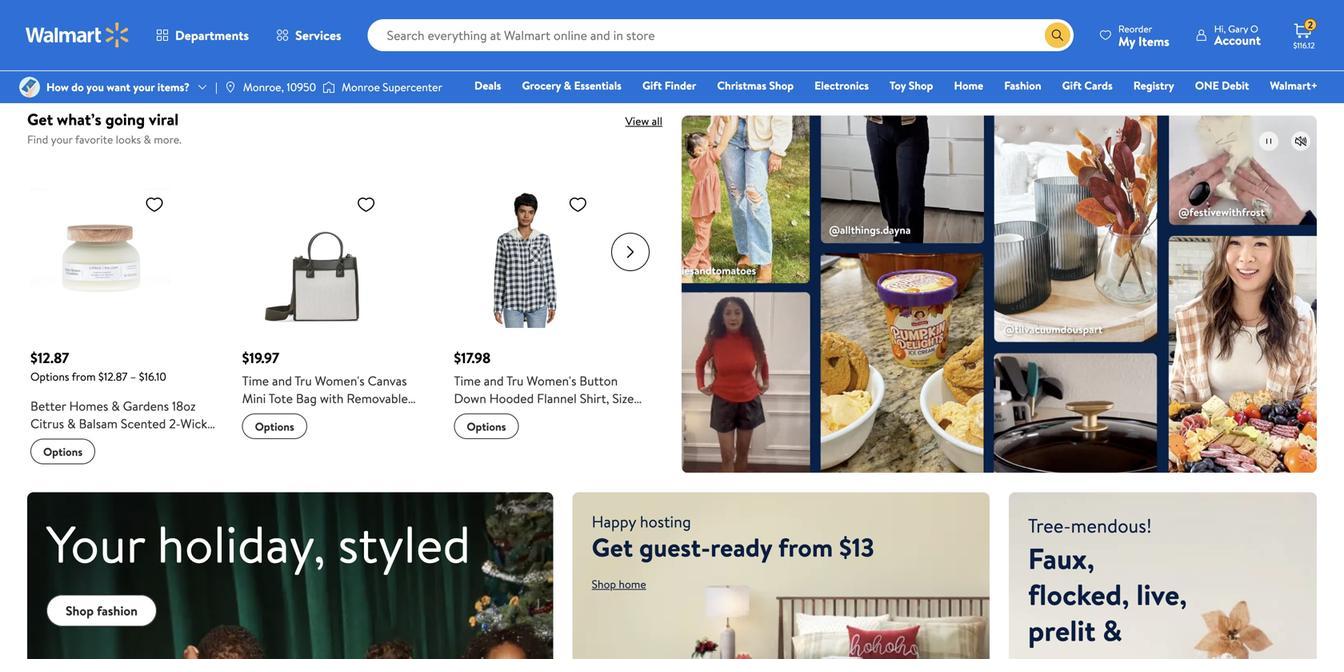 Task type: locate. For each thing, give the bounding box(es) containing it.
2 product group from the left
[[242, 156, 432, 465]]

3 product group from the left
[[454, 156, 643, 465]]

1 time from the left
[[242, 372, 269, 390]]

viral
[[149, 108, 179, 131]]

options inside better homes & gardens 18oz citrus & balsam scented 2-wick frosted bell jar candle options
[[43, 444, 83, 460]]

view all link
[[625, 113, 663, 129]]

0 horizontal spatial tru
[[295, 372, 312, 390]]

faux, flocked, live, prelit & more
[[1028, 538, 1187, 659]]

2 horizontal spatial options link
[[454, 414, 519, 439]]

view
[[625, 113, 649, 129]]

walmart image
[[26, 22, 130, 48]]

$19.97
[[242, 348, 279, 368]]

gift cards
[[1062, 78, 1113, 93]]

your holiday, styled
[[46, 508, 471, 579]]

1 horizontal spatial get
[[592, 530, 633, 565]]

1 vertical spatial $12.87
[[98, 369, 127, 385]]

 image
[[19, 77, 40, 98], [224, 81, 237, 94]]

candle
[[119, 433, 158, 450]]

see what's trending. #iywyk. shop our social feed, unmute video image
[[1291, 132, 1311, 151]]

time down $19.97
[[242, 372, 269, 390]]

$17.98 time and tru women's button down hooded flannel shirt, sizes xs-xxxl options
[[454, 348, 639, 434]]

women's inside $17.98 time and tru women's button down hooded flannel shirt, sizes xs-xxxl options
[[527, 372, 576, 390]]

deals
[[474, 78, 501, 93]]

0 horizontal spatial your
[[51, 132, 73, 147]]

0 horizontal spatial product group
[[30, 156, 220, 465]]

1 and from the left
[[272, 372, 292, 390]]

hi, gary o account
[[1214, 22, 1261, 49]]

what's
[[57, 108, 101, 131]]

and down $17.98 in the left bottom of the page
[[484, 372, 504, 390]]

1 horizontal spatial more
[[1028, 646, 1093, 659]]

live,
[[1137, 574, 1187, 614]]

3704906-094-xcat-onedebit--nudge banner image
[[460, 45, 509, 84]]

shop home link
[[592, 576, 646, 592]]

0 horizontal spatial and
[[272, 372, 292, 390]]

0 horizontal spatial more
[[839, 56, 868, 73]]

flannel
[[537, 390, 577, 407]]

christmas
[[717, 78, 767, 93]]

gift
[[642, 78, 662, 93], [1062, 78, 1082, 93]]

1 horizontal spatial $12.87
[[98, 369, 127, 385]]

your right want
[[133, 79, 155, 95]]

options down down
[[467, 419, 506, 434]]

bell
[[76, 433, 97, 450]]

from
[[72, 369, 96, 385], [778, 530, 833, 565]]

0 horizontal spatial get
[[27, 108, 53, 131]]

 image right |
[[224, 81, 237, 94]]

& right looks
[[144, 132, 151, 147]]

and for $19.97
[[272, 372, 292, 390]]

2 time from the left
[[454, 372, 481, 390]]

electronics
[[815, 78, 869, 93]]

0 horizontal spatial gift
[[642, 78, 662, 93]]

and for $17.98
[[484, 372, 504, 390]]

ready
[[711, 530, 772, 565]]

product group containing $12.87
[[30, 156, 220, 465]]

more
[[839, 56, 868, 73], [1028, 646, 1093, 659]]

fashion link
[[997, 77, 1049, 94]]

$116.12
[[1293, 40, 1315, 51]]

& inside the faux, flocked, live, prelit & more
[[1103, 610, 1122, 650]]

1 tru from the left
[[295, 372, 312, 390]]

your
[[133, 79, 155, 95], [51, 132, 73, 147]]

shop right christmas
[[769, 78, 794, 93]]

1 horizontal spatial gift
[[1062, 78, 1082, 93]]

2 horizontal spatial product group
[[454, 156, 643, 465]]

from up homes
[[72, 369, 96, 385]]

product group containing $17.98
[[454, 156, 643, 465]]

tru right tote
[[295, 372, 312, 390]]

your right find
[[51, 132, 73, 147]]

options up "better"
[[30, 369, 69, 385]]

shop right toy
[[909, 78, 933, 93]]

gift left cards
[[1062, 78, 1082, 93]]

gift finder
[[642, 78, 696, 93]]

women's left 'canvas'
[[315, 372, 365, 390]]

shop left home
[[592, 576, 616, 592]]

tru left flannel
[[506, 372, 524, 390]]

and inside $19.97 time and tru women's canvas mini tote bag with removable strap, natural options
[[272, 372, 292, 390]]

1 horizontal spatial tru
[[506, 372, 524, 390]]

2 and from the left
[[484, 372, 504, 390]]

3%
[[563, 53, 583, 76]]

options link for options from $12.87 – $16.10
[[30, 439, 95, 465]]

gift finder link
[[635, 77, 704, 94]]

options inside $12.87 options from $12.87 – $16.10
[[30, 369, 69, 385]]

women's left shirt,
[[527, 372, 576, 390]]

prelit
[[1028, 610, 1096, 650]]

you
[[86, 79, 104, 95]]

2 gift from the left
[[1062, 78, 1082, 93]]

options down citrus at bottom left
[[43, 444, 83, 460]]

0 horizontal spatial options link
[[30, 439, 95, 465]]

1 horizontal spatial time
[[454, 372, 481, 390]]

$17.98
[[454, 348, 491, 368]]

options inside $19.97 time and tru women's canvas mini tote bag with removable strap, natural options
[[255, 419, 294, 434]]

o
[[1250, 22, 1258, 36]]

1 horizontal spatial product group
[[242, 156, 432, 465]]

1 horizontal spatial  image
[[224, 81, 237, 94]]

from inside $12.87 options from $12.87 – $16.10
[[72, 369, 96, 385]]

product group
[[30, 156, 220, 465], [242, 156, 432, 465], [454, 156, 643, 465]]

styled
[[338, 508, 471, 579]]

get inside get what's going viral find your favorite looks & more.
[[27, 108, 53, 131]]

0 vertical spatial from
[[72, 369, 96, 385]]

get up find
[[27, 108, 53, 131]]

tru
[[295, 372, 312, 390], [506, 372, 524, 390]]

get for get what's going viral find your favorite looks & more.
[[27, 108, 53, 131]]

1 horizontal spatial your
[[133, 79, 155, 95]]

1 product group from the left
[[30, 156, 220, 465]]

time and tru women's button down hooded flannel shirt, sizes xs-xxxl image
[[454, 188, 594, 328]]

1 horizontal spatial women's
[[527, 372, 576, 390]]

and left bag
[[272, 372, 292, 390]]

electronics link
[[807, 77, 876, 94]]

options link down down
[[454, 414, 519, 439]]

1 vertical spatial more
[[1028, 646, 1093, 659]]

add to favorites list, time and tru women's canvas mini tote bag with removable strap, natural image
[[357, 195, 376, 215]]

product group containing $19.97
[[242, 156, 432, 465]]

1 horizontal spatial options link
[[242, 414, 307, 439]]

flocked,
[[1028, 574, 1130, 614]]

& left bell
[[67, 415, 76, 433]]

& inside get what's going viral find your favorite looks & more.
[[144, 132, 151, 147]]

down
[[454, 390, 486, 407]]

bag
[[296, 390, 317, 407]]

strap,
[[242, 407, 275, 425]]

0 horizontal spatial from
[[72, 369, 96, 385]]

$16.10
[[139, 369, 166, 385]]

2 tru from the left
[[506, 372, 524, 390]]

toy shop
[[890, 78, 933, 93]]

0 vertical spatial more
[[839, 56, 868, 73]]

options down tote
[[255, 419, 294, 434]]

from left $13
[[778, 530, 833, 565]]

$12.87 left –
[[98, 369, 127, 385]]

home
[[619, 576, 646, 592]]

time inside $19.97 time and tru women's canvas mini tote bag with removable strap, natural options
[[242, 372, 269, 390]]

1 vertical spatial get
[[592, 530, 633, 565]]

get up shop home link at the left of the page
[[592, 530, 633, 565]]

my
[[1118, 32, 1135, 50]]

$12.87 up "better"
[[30, 348, 69, 368]]

toy shop link
[[883, 77, 941, 94]]

tru inside $17.98 time and tru women's button down hooded flannel shirt, sizes xs-xxxl options
[[506, 372, 524, 390]]

Walmart Site-Wide search field
[[368, 19, 1074, 51]]

2 women's from the left
[[527, 372, 576, 390]]

options inside $17.98 time and tru women's button down hooded flannel shirt, sizes xs-xxxl options
[[467, 419, 506, 434]]

and inside $17.98 time and tru women's button down hooded flannel shirt, sizes xs-xxxl options
[[484, 372, 504, 390]]

1 vertical spatial your
[[51, 132, 73, 147]]

on
[[657, 53, 675, 76]]

0 horizontal spatial time
[[242, 372, 269, 390]]

options link down citrus at bottom left
[[30, 439, 95, 465]]

women's inside $19.97 time and tru women's canvas mini tote bag with removable strap, natural options
[[315, 372, 365, 390]]

tru inside $19.97 time and tru women's canvas mini tote bag with removable strap, natural options
[[295, 372, 312, 390]]

guest-
[[639, 530, 711, 565]]

options link down tote
[[242, 414, 307, 439]]

1 horizontal spatial from
[[778, 530, 833, 565]]

hooded
[[489, 390, 534, 407]]

0 horizontal spatial  image
[[19, 77, 40, 98]]

more inside the faux, flocked, live, prelit & more
[[1028, 646, 1093, 659]]

shirt,
[[580, 390, 609, 407]]

 image
[[323, 79, 335, 95]]

tru for $19.97
[[295, 372, 312, 390]]

women's for $19.97
[[315, 372, 365, 390]]

Search search field
[[368, 19, 1074, 51]]

better homes & gardens 18oz citrus & balsam scented 2-wick frosted bell jar candle image
[[30, 188, 170, 328]]

&
[[564, 78, 571, 93], [144, 132, 151, 147], [111, 397, 120, 415], [67, 415, 76, 433], [1103, 610, 1122, 650]]

all
[[652, 113, 663, 129]]

essentials
[[574, 78, 622, 93]]

jar
[[99, 433, 116, 450]]

more up electronics link at top right
[[839, 56, 868, 73]]

 image for monroe, 10950
[[224, 81, 237, 94]]

citrus
[[30, 415, 64, 433]]

going
[[105, 108, 145, 131]]

time
[[242, 372, 269, 390], [454, 372, 481, 390]]

deals link
[[467, 77, 508, 94]]

reorder my items
[[1118, 22, 1170, 50]]

1 horizontal spatial and
[[484, 372, 504, 390]]

time down $17.98 in the left bottom of the page
[[454, 372, 481, 390]]

0 vertical spatial get
[[27, 108, 53, 131]]

1 women's from the left
[[315, 372, 365, 390]]

1 gift from the left
[[642, 78, 662, 93]]

time inside $17.98 time and tru women's button down hooded flannel shirt, sizes xs-xxxl options
[[454, 372, 481, 390]]

0 horizontal spatial $12.87
[[30, 348, 69, 368]]

canvas
[[368, 372, 407, 390]]

gift down earn 3% cash back on walmart.com
[[642, 78, 662, 93]]

add to favorites list, time and tru women's button down hooded flannel shirt, sizes xs-xxxl image
[[568, 195, 588, 215]]

monroe,
[[243, 79, 284, 95]]

 image left 'how'
[[19, 77, 40, 98]]

0 horizontal spatial women's
[[315, 372, 365, 390]]

button
[[580, 372, 618, 390]]

women's
[[315, 372, 365, 390], [527, 372, 576, 390]]

shop left fashion
[[66, 602, 94, 620]]

gift for gift finder
[[642, 78, 662, 93]]

more down flocked,
[[1028, 646, 1093, 659]]

with
[[320, 390, 344, 407]]

& right prelit
[[1103, 610, 1122, 650]]



Task type: describe. For each thing, give the bounding box(es) containing it.
debit
[[1222, 78, 1249, 93]]

options link for $17.98
[[454, 414, 519, 439]]

monroe
[[342, 79, 380, 95]]

18oz
[[172, 397, 196, 415]]

christmas shop
[[717, 78, 794, 93]]

hi,
[[1214, 22, 1226, 36]]

0 vertical spatial your
[[133, 79, 155, 95]]

toy
[[890, 78, 906, 93]]

home
[[954, 78, 984, 93]]

get for get guest-ready from $13
[[592, 530, 633, 565]]

grocery & essentials link
[[515, 77, 629, 94]]

frosted
[[30, 433, 73, 450]]

gift cards link
[[1055, 77, 1120, 94]]

0 vertical spatial $12.87
[[30, 348, 69, 368]]

monroe, 10950
[[243, 79, 316, 95]]

grocery & essentials
[[522, 78, 622, 93]]

gary
[[1228, 22, 1248, 36]]

fashion
[[1004, 78, 1041, 93]]

natural
[[278, 407, 319, 425]]

shop fashion
[[66, 602, 138, 620]]

one debit
[[1195, 78, 1249, 93]]

want
[[107, 79, 130, 95]]

services button
[[263, 16, 355, 54]]

your inside get what's going viral find your favorite looks & more.
[[51, 132, 73, 147]]

shop fashion link
[[46, 595, 157, 627]]

women's for $17.98
[[527, 372, 576, 390]]

$19.97 time and tru women's canvas mini tote bag with removable strap, natural options
[[242, 348, 408, 434]]

get what's going viral find your favorite looks & more.
[[27, 108, 182, 147]]

registry
[[1134, 78, 1174, 93]]

& down 3%
[[564, 78, 571, 93]]

earn
[[528, 53, 560, 76]]

walmart+
[[1270, 78, 1318, 93]]

items?
[[157, 79, 190, 95]]

services
[[295, 26, 341, 44]]

walmart+ link
[[1263, 77, 1325, 94]]

how do you want your items?
[[46, 79, 190, 95]]

& right homes
[[111, 397, 120, 415]]

$12.87 options from $12.87 – $16.10
[[30, 348, 166, 385]]

items
[[1138, 32, 1170, 50]]

one
[[1195, 78, 1219, 93]]

xs-
[[454, 407, 473, 425]]

faux,
[[1028, 538, 1095, 578]]

your
[[46, 508, 145, 579]]

scented
[[121, 415, 166, 433]]

shop home
[[592, 576, 646, 592]]

time for $19.97
[[242, 372, 269, 390]]

monroe supercenter
[[342, 79, 442, 95]]

gift for gift cards
[[1062, 78, 1082, 93]]

$13
[[839, 530, 874, 565]]

learn
[[805, 56, 836, 73]]

next slide for hero3across list image
[[611, 233, 650, 271]]

learn more
[[805, 56, 868, 73]]

get guest-ready from $13
[[592, 530, 874, 565]]

tru for $17.98
[[506, 372, 524, 390]]

search icon image
[[1051, 29, 1064, 42]]

more.
[[154, 132, 182, 147]]

looks
[[116, 132, 141, 147]]

|
[[215, 79, 218, 95]]

removable
[[347, 390, 408, 407]]

walmart.com
[[678, 53, 770, 76]]

better homes & gardens 18oz citrus & balsam scented 2-wick frosted bell jar candle options
[[30, 397, 207, 460]]

balsam
[[79, 415, 118, 433]]

christmas shop link
[[710, 77, 801, 94]]

1 vertical spatial from
[[778, 530, 833, 565]]

more inside learn more link
[[839, 56, 868, 73]]

–
[[130, 369, 136, 385]]

finder
[[665, 78, 696, 93]]

fashion
[[97, 602, 138, 620]]

grocery
[[522, 78, 561, 93]]

back
[[621, 53, 653, 76]]

find
[[27, 132, 48, 147]]

 image for how do you want your items?
[[19, 77, 40, 98]]

tote
[[269, 390, 293, 407]]

cash
[[587, 53, 617, 76]]

mini
[[242, 390, 266, 407]]

2
[[1308, 18, 1313, 32]]

better
[[30, 397, 66, 415]]

time and tru women's canvas mini tote bag with removable strap, natural image
[[242, 188, 382, 328]]

reorder
[[1118, 22, 1152, 36]]

how
[[46, 79, 69, 95]]

do
[[71, 79, 84, 95]]

learn more link
[[789, 49, 884, 81]]

add to favorites list, better homes & gardens 18oz citrus & balsam scented 2-wick frosted bell jar candle image
[[145, 195, 164, 215]]

earn 3% cash back on walmart.com
[[528, 53, 770, 76]]

departments
[[175, 26, 249, 44]]

time for $17.98
[[454, 372, 481, 390]]

see what's trending. #iywyk. shop our social feed, pause video image
[[1259, 132, 1279, 151]]

10950
[[287, 79, 316, 95]]



Task type: vqa. For each thing, say whether or not it's contained in the screenshot.
NOW $72.99 $169.99
no



